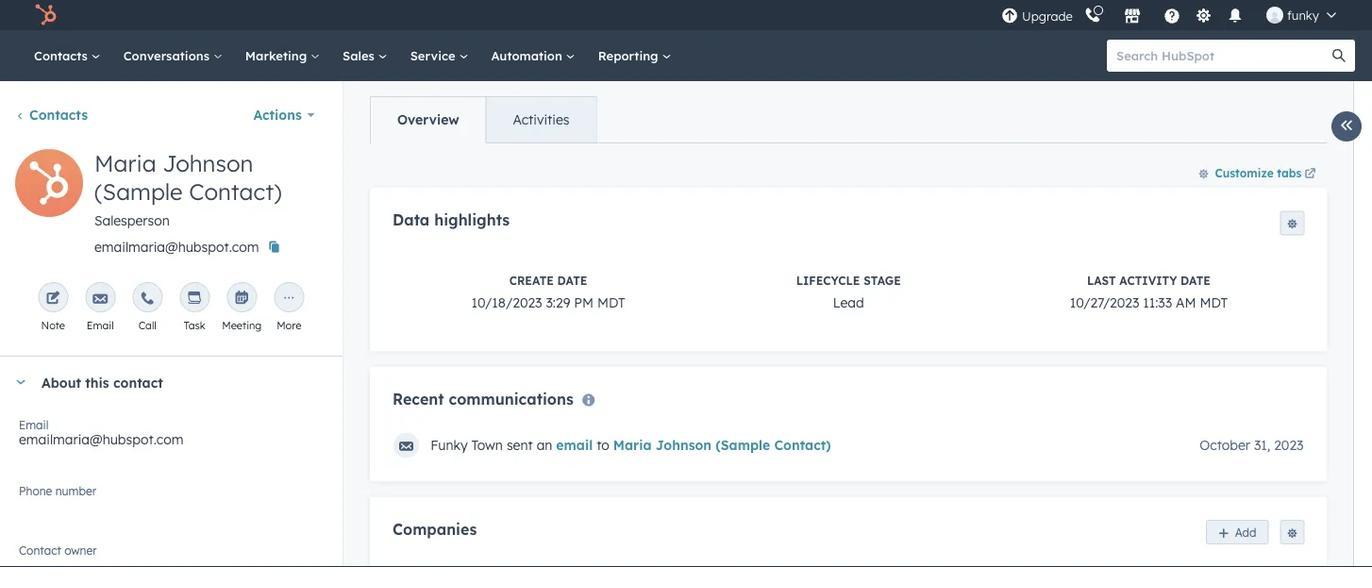 Task type: vqa. For each thing, say whether or not it's contained in the screenshot.
tomorrow.
no



Task type: locate. For each thing, give the bounding box(es) containing it.
date inside create date 10/18/2023 3:29 pm mdt
[[557, 273, 587, 287]]

1 mdt from the left
[[597, 294, 625, 310]]

pm
[[574, 294, 593, 310]]

call image
[[140, 292, 155, 307]]

sent
[[506, 437, 533, 453]]

mdt right am
[[1200, 294, 1228, 310]]

about
[[42, 374, 81, 391]]

highlights
[[434, 210, 509, 229]]

emailmaria@hubspot.com
[[94, 239, 259, 255], [19, 431, 184, 448]]

contact
[[19, 543, 61, 557]]

date up pm
[[557, 273, 587, 287]]

menu
[[1000, 0, 1350, 30]]

phone
[[19, 484, 52, 498]]

johnson right to
[[655, 437, 711, 453]]

contacts link up edit popup button on the top left of the page
[[15, 107, 88, 123]]

1 vertical spatial email
[[19, 418, 48, 432]]

0 horizontal spatial (sample
[[94, 177, 183, 206]]

contact
[[113, 374, 163, 391]]

2 mdt from the left
[[1200, 294, 1228, 310]]

owner
[[64, 543, 97, 557], [41, 550, 79, 567]]

marketing link
[[234, 30, 331, 81]]

funky town sent an email to maria johnson (sample contact)
[[430, 437, 831, 453]]

create date 10/18/2023 3:29 pm mdt
[[471, 273, 625, 310]]

service link
[[399, 30, 480, 81]]

1 horizontal spatial contact)
[[774, 437, 831, 453]]

3:29
[[546, 294, 570, 310]]

activities
[[513, 111, 569, 128]]

number
[[55, 484, 96, 498]]

emailmaria@hubspot.com up the number
[[19, 431, 184, 448]]

owner right 'no'
[[41, 550, 79, 567]]

1 date from the left
[[557, 273, 587, 287]]

contacts up edit popup button on the top left of the page
[[29, 107, 88, 123]]

0 horizontal spatial mdt
[[597, 294, 625, 310]]

upgrade image
[[1001, 8, 1018, 25]]

1 horizontal spatial date
[[1180, 273, 1211, 287]]

1 vertical spatial contacts
[[29, 107, 88, 123]]

about this contact button
[[0, 357, 323, 408]]

email down the caret image
[[19, 418, 48, 432]]

search image
[[1333, 49, 1346, 62]]

marketing
[[245, 48, 311, 63]]

customize
[[1215, 166, 1273, 180]]

help button
[[1156, 0, 1188, 30]]

email down email icon
[[87, 319, 114, 332]]

call
[[138, 319, 157, 332]]

mdt inside last activity date 10/27/2023 11:33 am mdt
[[1200, 294, 1228, 310]]

0 vertical spatial (sample
[[94, 177, 183, 206]]

emailmaria@hubspot.com down salesperson
[[94, 239, 259, 255]]

funky
[[1287, 7, 1320, 23]]

contacts link down hubspot link
[[23, 30, 112, 81]]

1 horizontal spatial maria
[[613, 437, 651, 453]]

1 horizontal spatial mdt
[[1200, 294, 1228, 310]]

create
[[509, 273, 554, 287]]

contacts
[[34, 48, 91, 63], [29, 107, 88, 123]]

caret image
[[15, 380, 26, 385]]

0 vertical spatial contacts link
[[23, 30, 112, 81]]

about this contact
[[42, 374, 163, 391]]

activity
[[1119, 273, 1177, 287]]

email
[[87, 319, 114, 332], [19, 418, 48, 432]]

mdt right pm
[[597, 294, 625, 310]]

0 vertical spatial johnson
[[163, 149, 253, 177]]

1 horizontal spatial email
[[87, 319, 114, 332]]

2 date from the left
[[1180, 273, 1211, 287]]

calling icon button
[[1077, 3, 1109, 28]]

maria up salesperson
[[94, 149, 156, 177]]

last activity date 10/27/2023 11:33 am mdt
[[1070, 273, 1228, 310]]

2023
[[1274, 437, 1304, 453]]

1 vertical spatial (sample
[[715, 437, 770, 453]]

navigation containing overview
[[370, 96, 597, 143]]

0 horizontal spatial contact)
[[189, 177, 282, 206]]

maria johnson (sample contact) salesperson
[[94, 149, 282, 229]]

0 horizontal spatial date
[[557, 273, 587, 287]]

mdt inside create date 10/18/2023 3:29 pm mdt
[[597, 294, 625, 310]]

contacts link
[[23, 30, 112, 81], [15, 107, 88, 123]]

1 horizontal spatial (sample
[[715, 437, 770, 453]]

1 vertical spatial contacts link
[[15, 107, 88, 123]]

date up am
[[1180, 273, 1211, 287]]

salesperson
[[94, 212, 170, 229]]

email emailmaria@hubspot.com
[[19, 418, 184, 448]]

maria johnson (sample contact) link
[[613, 437, 831, 453]]

email for email emailmaria@hubspot.com
[[19, 418, 48, 432]]

contacts down hubspot link
[[34, 48, 91, 63]]

mdt
[[597, 294, 625, 310], [1200, 294, 1228, 310]]

more image
[[282, 292, 297, 307]]

overview
[[397, 111, 459, 128]]

no
[[19, 550, 37, 567]]

october
[[1200, 437, 1250, 453]]

0 vertical spatial contact)
[[189, 177, 282, 206]]

service
[[410, 48, 459, 63]]

0 horizontal spatial johnson
[[163, 149, 253, 177]]

task image
[[187, 292, 202, 307]]

meeting
[[222, 319, 262, 332]]

funky button
[[1255, 0, 1348, 30]]

date
[[557, 273, 587, 287], [1180, 273, 1211, 287]]

maria
[[94, 149, 156, 177], [613, 437, 651, 453]]

email image
[[93, 292, 108, 307]]

0 vertical spatial contacts
[[34, 48, 91, 63]]

0 vertical spatial maria
[[94, 149, 156, 177]]

data highlights
[[392, 210, 509, 229]]

reporting
[[598, 48, 662, 63]]

an
[[536, 437, 552, 453]]

navigation
[[370, 96, 597, 143]]

1 horizontal spatial johnson
[[655, 437, 711, 453]]

upgrade
[[1022, 8, 1073, 24]]

menu containing funky
[[1000, 0, 1350, 30]]

10/18/2023
[[471, 294, 542, 310]]

0 vertical spatial email
[[87, 319, 114, 332]]

maria inside maria johnson (sample contact) salesperson
[[94, 149, 156, 177]]

johnson down actions popup button
[[163, 149, 253, 177]]

0 horizontal spatial maria
[[94, 149, 156, 177]]

october 31, 2023
[[1200, 437, 1304, 453]]

(sample
[[94, 177, 183, 206], [715, 437, 770, 453]]

contact)
[[189, 177, 282, 206], [774, 437, 831, 453]]

0 horizontal spatial email
[[19, 418, 48, 432]]

email inside email emailmaria@hubspot.com
[[19, 418, 48, 432]]

notifications image
[[1227, 8, 1244, 25]]

1 vertical spatial emailmaria@hubspot.com
[[19, 431, 184, 448]]

maria right to
[[613, 437, 651, 453]]

more
[[277, 319, 301, 332]]

johnson
[[163, 149, 253, 177], [655, 437, 711, 453]]



Task type: describe. For each thing, give the bounding box(es) containing it.
marketplaces image
[[1124, 8, 1141, 25]]

add button
[[1206, 520, 1269, 544]]

customize tabs
[[1215, 166, 1302, 180]]

conversations link
[[112, 30, 234, 81]]

communications
[[448, 389, 573, 408]]

email link
[[556, 437, 593, 453]]

reporting link
[[587, 30, 683, 81]]

sales link
[[331, 30, 399, 81]]

phone number
[[19, 484, 96, 498]]

town
[[471, 437, 503, 453]]

actions button
[[241, 96, 327, 134]]

owner right contact
[[64, 543, 97, 557]]

1 vertical spatial maria
[[613, 437, 651, 453]]

add
[[1235, 525, 1256, 539]]

11:33
[[1143, 294, 1172, 310]]

calling icon image
[[1084, 7, 1101, 24]]

task
[[184, 319, 205, 332]]

notifications button
[[1219, 0, 1252, 30]]

(sample inside maria johnson (sample contact) salesperson
[[94, 177, 183, 206]]

note
[[41, 319, 65, 332]]

note image
[[46, 292, 61, 307]]

activities button
[[485, 97, 596, 143]]

meeting image
[[234, 292, 249, 307]]

date inside last activity date 10/27/2023 11:33 am mdt
[[1180, 273, 1211, 287]]

johnson inside maria johnson (sample contact) salesperson
[[163, 149, 253, 177]]

automation
[[491, 48, 566, 63]]

contact owner no owner
[[19, 543, 97, 567]]

contact) inside maria johnson (sample contact) salesperson
[[189, 177, 282, 206]]

this
[[85, 374, 109, 391]]

customize tabs link
[[1189, 158, 1327, 188]]

tabs
[[1277, 166, 1302, 180]]

email
[[556, 437, 593, 453]]

stage
[[863, 273, 901, 287]]

sales
[[343, 48, 378, 63]]

1 vertical spatial contact)
[[774, 437, 831, 453]]

no owner button
[[19, 540, 323, 567]]

search button
[[1323, 40, 1355, 72]]

actions
[[253, 107, 302, 123]]

companies
[[392, 520, 476, 538]]

edit button
[[15, 149, 83, 224]]

automation link
[[480, 30, 587, 81]]

funky
[[430, 437, 467, 453]]

help image
[[1164, 8, 1181, 25]]

settings link
[[1192, 5, 1216, 25]]

0 vertical spatial emailmaria@hubspot.com
[[94, 239, 259, 255]]

to
[[596, 437, 609, 453]]

conversations
[[123, 48, 213, 63]]

marketplaces button
[[1113, 0, 1152, 30]]

settings image
[[1195, 8, 1212, 25]]

Search HubSpot search field
[[1107, 40, 1338, 72]]

overview button
[[370, 97, 485, 143]]

1 vertical spatial johnson
[[655, 437, 711, 453]]

10/27/2023
[[1070, 294, 1139, 310]]

Phone number text field
[[19, 480, 323, 518]]

last
[[1087, 273, 1116, 287]]

lifecycle stage lead
[[796, 273, 901, 310]]

recent communications
[[392, 389, 573, 408]]

funky town image
[[1267, 7, 1284, 24]]

recent
[[392, 389, 444, 408]]

hubspot link
[[23, 4, 71, 26]]

lead
[[833, 294, 864, 310]]

data
[[392, 210, 429, 229]]

hubspot image
[[34, 4, 57, 26]]

31,
[[1254, 437, 1270, 453]]

am
[[1176, 294, 1196, 310]]

lifecycle
[[796, 273, 860, 287]]

email for email
[[87, 319, 114, 332]]



